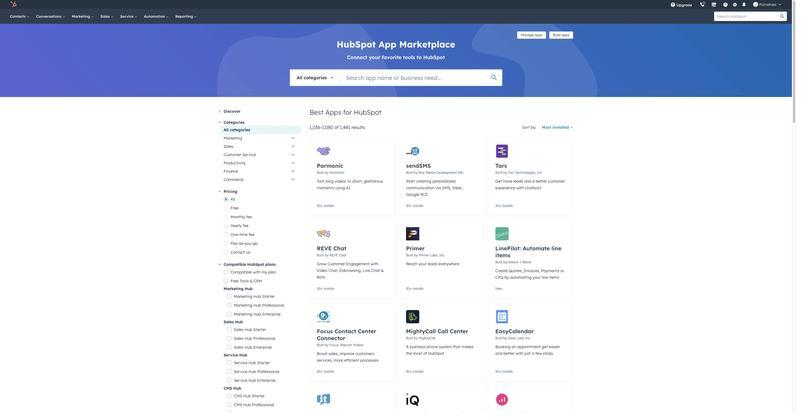 Task type: locate. For each thing, give the bounding box(es) containing it.
professional for marketing hub professional
[[262, 303, 284, 308]]

chat,
[[329, 268, 338, 273]]

easier
[[549, 345, 560, 350]]

1 horizontal spatial center
[[450, 328, 468, 335]]

0 vertical spatial categories
[[304, 75, 327, 80]]

by right cpq
[[505, 275, 509, 280]]

reporting link
[[172, 9, 200, 24]]

& left crm
[[250, 279, 253, 284]]

built up a
[[406, 336, 413, 341]]

hub down sales hub starter
[[245, 336, 252, 341]]

customers
[[356, 352, 374, 357]]

tars left technologies, at the top right
[[508, 171, 514, 175]]

& inside compatible hubspot plans group
[[250, 279, 253, 284]]

tars up get
[[495, 162, 507, 169]]

+ down the google
[[410, 204, 412, 208]]

starter for cms hub starter
[[252, 394, 265, 399]]

mightycall up phone
[[419, 336, 435, 341]]

1 vertical spatial customer
[[328, 262, 345, 267]]

0 vertical spatial all categories
[[297, 75, 327, 80]]

0 vertical spatial cms
[[224, 386, 232, 391]]

your left favorite
[[369, 54, 380, 61]]

+ down bots
[[321, 287, 323, 291]]

apps right build
[[562, 33, 569, 37]]

hubspot inside a business phone system that makes the most of hubspot
[[428, 351, 444, 356]]

caret image
[[219, 110, 220, 113]]

2 vertical spatial your
[[533, 275, 541, 280]]

hub up marketing hub professional
[[253, 294, 261, 299]]

center inside focus contact center connector built by focus telecom polska
[[358, 328, 376, 335]]

manage apps link
[[517, 32, 546, 39]]

hub for marketing hub
[[245, 287, 253, 292]]

commerce link
[[220, 176, 301, 184]]

installs
[[324, 204, 334, 208], [413, 204, 424, 208], [502, 204, 513, 208], [324, 287, 334, 291], [413, 287, 424, 291], [324, 370, 334, 374], [413, 370, 424, 374], [502, 370, 513, 374]]

installs for parmonic
[[324, 204, 334, 208]]

tyler black image
[[753, 2, 758, 7]]

caret image inside categories dropdown button
[[218, 122, 221, 123]]

2 horizontal spatial all
[[297, 75, 302, 80]]

hub for sales hub starter
[[245, 328, 252, 332]]

inc for tars
[[537, 171, 542, 175]]

1 free from the top
[[231, 206, 239, 211]]

professional up service hub enterprise
[[257, 370, 279, 375]]

chat up 'grow customer engagement with video chat, cobrowsing, live chat & bots'
[[339, 253, 346, 258]]

built up grow
[[317, 253, 324, 258]]

of right "most"
[[423, 351, 427, 356]]

hub down free tools & crm
[[245, 287, 253, 292]]

2 apps from the left
[[562, 33, 569, 37]]

0 vertical spatial customer
[[224, 152, 241, 157]]

better inside booking an appointment get easier and better with just a few clicks.
[[503, 351, 515, 356]]

leads down labs,
[[428, 262, 437, 267]]

with right engagement
[[371, 262, 378, 267]]

1 horizontal spatial of
[[423, 351, 427, 356]]

phone
[[427, 345, 438, 350]]

hub for sales hub
[[235, 320, 243, 325]]

service up productivity link
[[242, 152, 256, 157]]

labs,
[[430, 253, 438, 258]]

cms hub professional
[[234, 403, 274, 408]]

1 vertical spatial and
[[495, 351, 502, 356]]

development
[[436, 171, 457, 175]]

your inside create quotes, invoices, payments or cpq by automating your line items
[[533, 275, 541, 280]]

service down service hub starter
[[234, 370, 247, 375]]

30 for primer
[[406, 287, 410, 291]]

installed
[[552, 125, 569, 130]]

1,080
[[322, 125, 333, 130]]

more down sales,
[[334, 358, 343, 363]]

build apps
[[553, 33, 569, 37]]

installs for built
[[413, 370, 424, 374]]

30 down the google
[[406, 204, 410, 208]]

help button
[[721, 0, 730, 9]]

0 vertical spatial more
[[503, 179, 512, 184]]

3 caret image from the top
[[218, 264, 221, 265]]

enterprise down sales hub professional
[[253, 345, 272, 350]]

caret image inside compatible hubspot plans dropdown button
[[218, 264, 221, 265]]

0 vertical spatial line
[[552, 245, 562, 252]]

1 horizontal spatial your
[[419, 262, 427, 267]]

connector
[[317, 335, 345, 342]]

& right live
[[381, 268, 384, 273]]

professional up sales hub enterprise
[[253, 336, 275, 341]]

help image
[[723, 2, 728, 7]]

contact
[[231, 250, 245, 255], [335, 328, 356, 335]]

0 vertical spatial free
[[231, 206, 239, 211]]

2 center from the left
[[450, 328, 468, 335]]

0 horizontal spatial better
[[503, 351, 515, 356]]

by inside linepilot: automate line items built by weave + blend
[[503, 260, 507, 264]]

more up experience
[[503, 179, 512, 184]]

1 vertical spatial cms
[[234, 394, 242, 399]]

by left any
[[414, 171, 418, 175]]

service down service hub
[[234, 361, 247, 366]]

get
[[542, 345, 548, 350]]

1 horizontal spatial contact
[[335, 328, 356, 335]]

weave
[[508, 260, 519, 264]]

built up the 'start'
[[406, 171, 413, 175]]

enterprise down service hub professional
[[257, 378, 276, 383]]

compatible down contact us
[[224, 262, 246, 267]]

chat up chat,
[[333, 245, 346, 252]]

sort
[[522, 125, 530, 130]]

0 horizontal spatial to
[[347, 179, 351, 184]]

2 vertical spatial enterprise
[[257, 378, 276, 383]]

1 vertical spatial more
[[334, 358, 343, 363]]

marketing for marketing hub enterprise
[[234, 312, 252, 317]]

go
[[253, 241, 258, 246]]

1,036-
[[310, 125, 322, 130]]

2 caret image from the top
[[218, 191, 221, 192]]

0 vertical spatial better
[[536, 179, 547, 184]]

leads inside the 'get more leads and a better customer experience with chatbots'
[[514, 179, 523, 184]]

hub up service hub starter
[[239, 353, 247, 358]]

built inside linepilot: automate line items built by weave + blend
[[495, 260, 502, 264]]

0 vertical spatial &
[[381, 268, 384, 273]]

+ down the
[[410, 370, 412, 374]]

2 vertical spatial chat
[[371, 268, 380, 273]]

+ for focus contact center connector
[[321, 370, 323, 374]]

+ down experience
[[499, 204, 501, 208]]

30 + installs down moments
[[317, 204, 334, 208]]

hubspot down phone
[[428, 351, 444, 356]]

30 + installs down experience
[[495, 204, 513, 208]]

1 vertical spatial parmonic
[[330, 171, 344, 175]]

hub down service hub starter
[[248, 370, 256, 375]]

fee for monthly fee
[[246, 215, 252, 220]]

enterprise for marketing hub enterprise
[[262, 312, 281, 317]]

0 vertical spatial tars
[[495, 162, 507, 169]]

upgrade image
[[670, 2, 675, 7]]

cms for cms hub starter
[[234, 394, 242, 399]]

+ down moments
[[321, 204, 323, 208]]

30 for built
[[406, 370, 410, 374]]

get
[[495, 179, 502, 184]]

yearly fee
[[231, 224, 249, 228]]

hub up service hub professional
[[248, 361, 256, 366]]

starter for marketing hub starter
[[262, 294, 275, 299]]

srl
[[458, 171, 464, 175]]

hubspot image
[[10, 1, 17, 8]]

system
[[439, 345, 452, 350]]

marketing for marketing hub starter
[[234, 294, 252, 299]]

focus down connector
[[330, 343, 339, 347]]

hub down the cms hub starter
[[243, 403, 251, 408]]

2 vertical spatial all
[[231, 197, 235, 202]]

all inside popup button
[[297, 75, 302, 80]]

or
[[560, 269, 564, 274]]

hub down sales hub professional
[[245, 345, 252, 350]]

free for free
[[231, 206, 239, 211]]

built up get
[[495, 171, 502, 175]]

0 vertical spatial items
[[495, 252, 510, 259]]

customer inside 'grow customer engagement with video chat, cobrowsing, live chat & bots'
[[328, 262, 345, 267]]

better inside the 'get more leads and a better customer experience with chatbots'
[[536, 179, 547, 184]]

hub for cms hub starter
[[243, 394, 251, 399]]

0 vertical spatial your
[[369, 54, 380, 61]]

0 vertical spatial contact
[[231, 250, 245, 255]]

more inside the 'get more leads and a better customer experience with chatbots'
[[503, 179, 512, 184]]

free inside compatible hubspot plans group
[[231, 279, 239, 284]]

1 vertical spatial free
[[231, 279, 239, 284]]

0 vertical spatial inc
[[537, 171, 542, 175]]

of
[[334, 125, 339, 130], [423, 351, 427, 356]]

1 vertical spatial better
[[503, 351, 515, 356]]

primer built by primer labs, inc.
[[406, 245, 445, 258]]

with
[[516, 186, 524, 191], [371, 262, 378, 267], [253, 270, 260, 275], [516, 351, 523, 356]]

1 horizontal spatial to
[[417, 54, 422, 61]]

30 + installs for tars
[[495, 204, 513, 208]]

1 vertical spatial line
[[542, 275, 548, 280]]

chat
[[333, 245, 346, 252], [339, 253, 346, 258], [371, 268, 380, 273]]

center
[[358, 328, 376, 335], [450, 328, 468, 335]]

hub for marketing hub enterprise
[[253, 312, 261, 317]]

mightycall
[[406, 328, 436, 335], [419, 336, 435, 341]]

and
[[524, 179, 531, 184], [495, 351, 502, 356]]

0 horizontal spatial more
[[334, 358, 343, 363]]

0 horizontal spatial your
[[369, 54, 380, 61]]

0 vertical spatial to
[[417, 54, 422, 61]]

engagement
[[346, 262, 370, 267]]

line
[[552, 245, 562, 252], [542, 275, 548, 280]]

of inside a business phone system that makes the most of hubspot
[[423, 351, 427, 356]]

to right tools
[[417, 54, 422, 61]]

by up grow
[[325, 253, 329, 258]]

connect your favorite tools to hubspot
[[347, 54, 445, 61]]

compatible inside dropdown button
[[224, 262, 246, 267]]

1 vertical spatial all categories
[[224, 128, 250, 132]]

0 horizontal spatial line
[[542, 275, 548, 280]]

2 vertical spatial caret image
[[218, 264, 221, 265]]

conversations
[[36, 14, 62, 19]]

30 down moments
[[317, 204, 321, 208]]

customer up productivity
[[224, 152, 241, 157]]

installs down reach
[[413, 287, 424, 291]]

30 + installs for primer
[[406, 287, 424, 291]]

1 horizontal spatial tars
[[508, 171, 514, 175]]

sales for leftmost sales link
[[100, 14, 111, 19]]

30 + installs down "most"
[[406, 370, 424, 374]]

conversations link
[[33, 9, 69, 24]]

create quotes, invoices, payments or cpq by automating your line items
[[495, 269, 564, 280]]

0 horizontal spatial and
[[495, 351, 502, 356]]

one-time fee
[[231, 232, 255, 237]]

1 vertical spatial caret image
[[218, 191, 221, 192]]

1 vertical spatial of
[[423, 351, 427, 356]]

customer up chat,
[[328, 262, 345, 267]]

by left saas
[[503, 336, 507, 341]]

+ down booking
[[499, 370, 501, 374]]

center inside mightycall call center built by mightycall
[[450, 328, 468, 335]]

0 horizontal spatial items
[[495, 252, 510, 259]]

+ left blend
[[520, 260, 521, 264]]

compatible
[[224, 262, 246, 267], [231, 270, 252, 275]]

caret image for pricing
[[218, 191, 221, 192]]

monthly fee
[[231, 215, 252, 220]]

hub down service hub professional
[[248, 378, 256, 383]]

by:
[[531, 125, 536, 130]]

30 + installs down services,
[[317, 370, 334, 374]]

1 horizontal spatial all categories
[[297, 75, 327, 80]]

30 + installs for connector
[[317, 370, 334, 374]]

free for free tools & crm
[[231, 279, 239, 284]]

2 free from the top
[[231, 279, 239, 284]]

1 center from the left
[[358, 328, 376, 335]]

1 horizontal spatial customer
[[328, 262, 345, 267]]

hub for cms hub professional
[[243, 403, 251, 408]]

built up boost
[[317, 343, 324, 347]]

1 vertical spatial enterprise
[[253, 345, 272, 350]]

by inside tars built by tars technologies, inc
[[503, 171, 507, 175]]

0 vertical spatial and
[[524, 179, 531, 184]]

moments
[[317, 186, 334, 191]]

professional for cms hub professional
[[252, 403, 274, 408]]

fee right time
[[249, 232, 255, 237]]

videos
[[335, 179, 346, 184]]

your for leads
[[419, 262, 427, 267]]

1 horizontal spatial categories
[[304, 75, 327, 80]]

service
[[120, 14, 135, 19], [242, 152, 256, 157], [224, 353, 238, 358], [234, 361, 247, 366], [234, 370, 247, 375], [234, 378, 247, 383]]

upgrade
[[677, 3, 692, 7]]

and inside the 'get more leads and a better customer experience with chatbots'
[[524, 179, 531, 184]]

contact inside pricing "group"
[[231, 250, 245, 255]]

contact up telecom
[[335, 328, 356, 335]]

1 horizontal spatial inc
[[537, 171, 542, 175]]

by inside primer built by primer labs, inc.
[[414, 253, 418, 258]]

using
[[335, 186, 345, 191]]

built up booking
[[495, 336, 502, 341]]

1 vertical spatial tars
[[508, 171, 514, 175]]

1 vertical spatial items
[[549, 275, 559, 280]]

by inside easycalendar built by saas labs inc
[[503, 336, 507, 341]]

marketing link
[[69, 9, 97, 24], [220, 134, 301, 142]]

built inside mightycall call center built by mightycall
[[406, 336, 413, 341]]

center for mightycall call center
[[450, 328, 468, 335]]

0 horizontal spatial contact
[[231, 250, 245, 255]]

apps
[[535, 33, 542, 37], [562, 33, 569, 37]]

hub
[[245, 287, 253, 292], [253, 294, 261, 299], [253, 303, 261, 308], [253, 312, 261, 317], [235, 320, 243, 325], [245, 328, 252, 332], [245, 336, 252, 341], [245, 345, 252, 350], [239, 353, 247, 358], [248, 361, 256, 366], [248, 370, 256, 375], [248, 378, 256, 383], [233, 386, 241, 391], [243, 394, 251, 399], [243, 403, 251, 408]]

0 horizontal spatial tars
[[495, 162, 507, 169]]

0 horizontal spatial apps
[[535, 33, 542, 37]]

0 horizontal spatial marketing link
[[69, 9, 97, 24]]

hub up sales hub professional
[[245, 328, 252, 332]]

0 horizontal spatial inc
[[525, 336, 530, 341]]

inc inside tars built by tars technologies, inc
[[537, 171, 542, 175]]

service inside service link
[[120, 14, 135, 19]]

google
[[406, 192, 419, 197]]

inc inside easycalendar built by saas labs inc
[[525, 336, 530, 341]]

categories
[[224, 120, 245, 125]]

hub up the cms hub starter
[[233, 386, 241, 391]]

focus up boost
[[317, 328, 333, 335]]

services,
[[317, 358, 333, 363]]

0 horizontal spatial leads
[[428, 262, 437, 267]]

most
[[542, 125, 551, 130]]

+ for primer
[[410, 287, 412, 291]]

your down invoices,
[[533, 275, 541, 280]]

apps right manage
[[535, 33, 542, 37]]

hub down marketing hub professional
[[253, 312, 261, 317]]

1 horizontal spatial &
[[381, 268, 384, 273]]

30 + installs for any
[[406, 204, 424, 208]]

settings image
[[732, 2, 737, 7]]

1 vertical spatial inc
[[525, 336, 530, 341]]

new
[[495, 287, 502, 291]]

items down payments
[[549, 275, 559, 280]]

1 horizontal spatial better
[[536, 179, 547, 184]]

starter for sales hub starter
[[253, 328, 266, 332]]

with left chatbots
[[516, 186, 524, 191]]

hub up sales hub starter
[[235, 320, 243, 325]]

you-
[[245, 241, 253, 246]]

by inside focus contact center connector built by focus telecom polska
[[325, 343, 329, 347]]

starter up marketing hub professional
[[262, 294, 275, 299]]

1 horizontal spatial line
[[552, 245, 562, 252]]

marketing for marketing hub
[[224, 287, 243, 292]]

hub for sales hub professional
[[245, 336, 252, 341]]

reve up grow
[[317, 245, 332, 252]]

0 vertical spatial leads
[[514, 179, 523, 184]]

a up chatbots
[[532, 179, 535, 184]]

1 horizontal spatial all
[[231, 197, 235, 202]]

30 down experience
[[495, 204, 499, 208]]

1 vertical spatial compatible
[[231, 270, 252, 275]]

discover button
[[219, 108, 301, 115]]

installs down "most"
[[413, 370, 424, 374]]

+ for easycalendar
[[499, 370, 501, 374]]

1 horizontal spatial and
[[524, 179, 531, 184]]

1 apps from the left
[[535, 33, 542, 37]]

Search HubSpot search field
[[714, 12, 782, 21]]

sales for sales hub professional
[[234, 336, 244, 341]]

30 down bots
[[317, 287, 321, 291]]

free inside pricing "group"
[[231, 206, 239, 211]]

mightycall up the 'business'
[[406, 328, 436, 335]]

by left 'weave'
[[503, 260, 507, 264]]

marketplaces image
[[711, 2, 716, 7]]

built up create
[[495, 260, 502, 264]]

center for focus contact center connector
[[358, 328, 376, 335]]

+ for sendsms
[[410, 204, 412, 208]]

+ for tars
[[499, 204, 501, 208]]

fee for yearly fee
[[243, 224, 249, 228]]

+
[[321, 204, 323, 208], [410, 204, 412, 208], [499, 204, 501, 208], [520, 260, 521, 264], [321, 287, 323, 291], [410, 287, 412, 291], [321, 370, 323, 374], [410, 370, 412, 374], [499, 370, 501, 374]]

installs for primer
[[413, 287, 424, 291]]

0 vertical spatial enterprise
[[262, 312, 281, 317]]

marketing for marketing hub professional
[[234, 303, 252, 308]]

30
[[317, 204, 321, 208], [406, 204, 410, 208], [495, 204, 499, 208], [317, 287, 321, 291], [406, 287, 410, 291], [317, 370, 321, 374], [406, 370, 410, 374], [495, 370, 499, 374]]

0 horizontal spatial center
[[358, 328, 376, 335]]

1 vertical spatial &
[[250, 279, 253, 284]]

1 vertical spatial leads
[[428, 262, 437, 267]]

cpq
[[495, 275, 503, 280]]

caret image inside 'pricing' dropdown button
[[218, 191, 221, 192]]

notifications image
[[742, 2, 747, 7]]

service link
[[117, 9, 141, 24]]

via
[[436, 186, 441, 191]]

0 vertical spatial all
[[297, 75, 302, 80]]

30 + installs down the google
[[406, 204, 424, 208]]

a right just
[[532, 351, 534, 356]]

line inside create quotes, invoices, payments or cpq by automating your line items
[[542, 275, 548, 280]]

0 vertical spatial compatible
[[224, 262, 246, 267]]

1 caret image from the top
[[218, 122, 221, 123]]

30 for saas
[[495, 370, 499, 374]]

by
[[325, 171, 329, 175], [414, 171, 418, 175], [503, 171, 507, 175], [325, 253, 329, 258], [414, 253, 418, 258], [503, 260, 507, 264], [505, 275, 509, 280], [414, 336, 418, 341], [503, 336, 507, 341], [325, 343, 329, 347]]

inc for easycalendar
[[525, 336, 530, 341]]

items up 'weave'
[[495, 252, 510, 259]]

built up reach
[[406, 253, 413, 258]]

1 horizontal spatial leads
[[514, 179, 523, 184]]

1 vertical spatial contact
[[335, 328, 356, 335]]

enterprise
[[262, 312, 281, 317], [253, 345, 272, 350], [257, 378, 276, 383]]

30 for parmonic
[[317, 204, 321, 208]]

& inside 'grow customer engagement with video chat, cobrowsing, live chat & bots'
[[381, 268, 384, 273]]

1 horizontal spatial marketing link
[[220, 134, 301, 142]]

30 + installs for parmonic
[[317, 204, 334, 208]]

1 vertical spatial all
[[224, 128, 229, 132]]

contacts
[[10, 14, 27, 19]]

reach
[[406, 262, 417, 267]]

center up polska
[[358, 328, 376, 335]]

1 horizontal spatial apps
[[562, 33, 569, 37]]

0 horizontal spatial all
[[224, 128, 229, 132]]

installs down bots
[[324, 287, 334, 291]]

most
[[413, 351, 422, 356]]

hubspot
[[337, 39, 376, 50], [423, 54, 445, 61], [354, 108, 381, 116], [247, 262, 264, 267], [428, 351, 444, 356]]

caret image
[[218, 122, 221, 123], [218, 191, 221, 192], [218, 264, 221, 265]]

1 vertical spatial a
[[532, 351, 534, 356]]

inc
[[537, 171, 542, 175], [525, 336, 530, 341]]

menu item
[[696, 0, 697, 9]]

improve
[[340, 352, 354, 357]]

sales hub enterprise
[[234, 345, 272, 350]]

hub for marketing hub professional
[[253, 303, 261, 308]]

starter up sales hub professional
[[253, 328, 266, 332]]

all categories button
[[290, 69, 340, 86]]

enterprise for sales hub enterprise
[[253, 345, 272, 350]]

30 for by
[[317, 287, 321, 291]]

long
[[326, 179, 333, 184]]

30 down booking
[[495, 370, 499, 374]]

0 vertical spatial caret image
[[218, 122, 221, 123]]

parmonic up videos on the top of the page
[[330, 171, 344, 175]]

1 vertical spatial categories
[[230, 128, 250, 132]]

starter up service hub professional
[[257, 361, 270, 366]]

and down booking
[[495, 351, 502, 356]]

installs down experience
[[502, 204, 513, 208]]

plans
[[265, 262, 276, 267]]

plan
[[268, 270, 276, 275]]

menu
[[667, 0, 785, 9]]

professional up marketing hub enterprise
[[262, 303, 284, 308]]

a
[[406, 345, 409, 350]]

pay-
[[231, 241, 239, 246]]

enterprise down marketing hub professional
[[262, 312, 281, 317]]

hub for service hub starter
[[248, 361, 256, 366]]

leads
[[514, 179, 523, 184], [428, 262, 437, 267]]

fee up time
[[243, 224, 249, 228]]

installs down moments
[[324, 204, 334, 208]]

1 vertical spatial to
[[347, 179, 351, 184]]

leads down technologies, at the top right
[[514, 179, 523, 184]]

marketplaces button
[[708, 0, 720, 9]]

fee
[[246, 215, 252, 220], [243, 224, 249, 228], [249, 232, 255, 237]]

line down payments
[[542, 275, 548, 280]]

pricing button
[[218, 188, 301, 195]]

service up service hub starter
[[224, 353, 238, 358]]

0 vertical spatial a
[[532, 179, 535, 184]]



Task type: describe. For each thing, give the bounding box(es) containing it.
experience
[[495, 186, 515, 191]]

to inside turn long videos to short, glamorous moments using ai
[[347, 179, 351, 184]]

compatible for compatible with my plan
[[231, 270, 252, 275]]

customer
[[548, 179, 565, 184]]

with inside 'grow customer engagement with video chat, cobrowsing, live chat & bots'
[[371, 262, 378, 267]]

by inside create quotes, invoices, payments or cpq by automating your line items
[[505, 275, 509, 280]]

us
[[246, 250, 250, 255]]

booking
[[495, 345, 510, 350]]

0 horizontal spatial all categories
[[224, 128, 250, 132]]

marketing hub professional
[[234, 303, 284, 308]]

and inside booking an appointment get easier and better with just a few clicks.
[[495, 351, 502, 356]]

1 vertical spatial chat
[[339, 253, 346, 258]]

professional for sales hub professional
[[253, 336, 275, 341]]

automate
[[523, 245, 550, 252]]

0 vertical spatial marketing link
[[69, 9, 97, 24]]

1 vertical spatial sales link
[[220, 142, 301, 151]]

by inside reve chat built by reve chat
[[325, 253, 329, 258]]

appointment
[[517, 345, 541, 350]]

30 for tars
[[495, 204, 499, 208]]

finance
[[224, 169, 238, 174]]

with inside the 'get more leads and a better customer experience with chatbots'
[[516, 186, 524, 191]]

just
[[524, 351, 531, 356]]

by inside sendsms built by any media development srl
[[414, 171, 418, 175]]

1 vertical spatial reve
[[330, 253, 338, 258]]

30 + installs for built
[[406, 370, 424, 374]]

by inside parmonic built by parmonic
[[325, 171, 329, 175]]

live
[[363, 268, 370, 273]]

commerce
[[224, 177, 243, 182]]

sales for sales hub
[[224, 320, 234, 325]]

leads for tars
[[514, 179, 523, 184]]

hubspot app marketplace link
[[337, 39, 455, 50]]

start
[[406, 179, 415, 184]]

built inside easycalendar built by saas labs inc
[[495, 336, 502, 341]]

service for service hub enterprise
[[234, 378, 247, 383]]

+ for reve chat
[[321, 287, 323, 291]]

2 vertical spatial fee
[[249, 232, 255, 237]]

sales for sales hub starter
[[234, 328, 244, 332]]

hub for service hub enterprise
[[248, 378, 256, 383]]

caret image for categories
[[218, 122, 221, 123]]

results
[[352, 125, 365, 130]]

+ for parmonic
[[321, 204, 323, 208]]

saas
[[508, 336, 516, 341]]

automation link
[[141, 9, 172, 24]]

compatible for compatible hubspot plans
[[224, 262, 246, 267]]

built inside parmonic built by parmonic
[[317, 171, 324, 175]]

focus contact center connector built by focus telecom polska
[[317, 328, 376, 347]]

leads for primer
[[428, 262, 437, 267]]

caret image for compatible hubspot plans
[[218, 264, 221, 265]]

contacts link
[[7, 9, 33, 24]]

media
[[426, 171, 435, 175]]

compatible hubspot plans button
[[218, 261, 301, 268]]

hubspot link
[[7, 1, 21, 8]]

0 vertical spatial primer
[[406, 245, 425, 252]]

0 vertical spatial reve
[[317, 245, 332, 252]]

line inside linepilot: automate line items built by weave + blend
[[552, 245, 562, 252]]

0 vertical spatial chat
[[333, 245, 346, 252]]

built inside tars built by tars technologies, inc
[[495, 171, 502, 175]]

apps for build apps
[[562, 33, 569, 37]]

1 vertical spatial primer
[[419, 253, 429, 258]]

1,481
[[340, 125, 350, 130]]

1 vertical spatial focus
[[330, 343, 339, 347]]

0 vertical spatial parmonic
[[317, 162, 343, 169]]

processes
[[360, 358, 378, 363]]

service for service
[[120, 14, 135, 19]]

calling icon image
[[700, 2, 705, 7]]

boost sales, improve customers services, more efficient processes
[[317, 352, 378, 363]]

bots
[[317, 275, 325, 280]]

cms hub starter
[[234, 394, 265, 399]]

turn
[[317, 179, 325, 184]]

reporting
[[175, 14, 194, 19]]

hubspot inside dropdown button
[[247, 262, 264, 267]]

items inside linepilot: automate line items built by weave + blend
[[495, 252, 510, 259]]

professional for service hub professional
[[257, 370, 279, 375]]

few
[[535, 351, 542, 356]]

discover
[[224, 109, 240, 114]]

automation
[[144, 14, 166, 19]]

most installed
[[542, 125, 569, 130]]

with inside booking an appointment get easier and better with just a few clicks.
[[516, 351, 523, 356]]

Search app name or business need... search field
[[340, 69, 502, 86]]

service for service hub
[[224, 353, 238, 358]]

contact inside focus contact center connector built by focus telecom polska
[[335, 328, 356, 335]]

hub for service hub professional
[[248, 370, 256, 375]]

all categories inside popup button
[[297, 75, 327, 80]]

chat inside 'grow customer engagement with video chat, cobrowsing, live chat & bots'
[[371, 268, 380, 273]]

0 vertical spatial of
[[334, 125, 339, 130]]

sales hub starter
[[234, 328, 266, 332]]

30 + installs for saas
[[495, 370, 513, 374]]

enterprise for service hub enterprise
[[257, 378, 276, 383]]

customer service link
[[220, 151, 301, 159]]

finance link
[[220, 167, 301, 176]]

marketing hub
[[224, 287, 253, 292]]

clicks.
[[543, 351, 554, 356]]

inc.
[[439, 253, 445, 258]]

hub for service hub
[[239, 353, 247, 358]]

time
[[240, 232, 248, 237]]

best
[[310, 108, 323, 116]]

connect
[[347, 54, 367, 61]]

hubspot app marketplace
[[337, 39, 455, 50]]

a inside the 'get more leads and a better customer experience with chatbots'
[[532, 179, 535, 184]]

efficient
[[344, 358, 359, 363]]

create
[[495, 269, 508, 274]]

sendsms
[[406, 162, 431, 169]]

marketplace
[[399, 39, 455, 50]]

most installed button
[[538, 122, 573, 133]]

productivity link
[[220, 159, 301, 167]]

1 vertical spatial marketing link
[[220, 134, 301, 142]]

items inside create quotes, invoices, payments or cpq by automating your line items
[[549, 275, 559, 280]]

turn long videos to short, glamorous moments using ai
[[317, 179, 383, 191]]

technologies,
[[515, 171, 536, 175]]

that
[[453, 345, 460, 350]]

manage apps
[[521, 33, 542, 37]]

tools
[[403, 54, 415, 61]]

categories inside all categories link
[[230, 128, 250, 132]]

service for service hub professional
[[234, 370, 247, 375]]

for
[[343, 108, 352, 116]]

hub for marketing hub starter
[[253, 294, 261, 299]]

pomatoes button
[[750, 0, 785, 9]]

0 vertical spatial focus
[[317, 328, 333, 335]]

service for service hub starter
[[234, 361, 247, 366]]

installs for tars
[[502, 204, 513, 208]]

personalized
[[432, 179, 456, 184]]

marketing for top marketing link
[[72, 14, 91, 19]]

polska
[[353, 343, 363, 347]]

30 for any
[[406, 204, 410, 208]]

cms for cms hub
[[224, 386, 232, 391]]

compatible hubspot plans group
[[224, 277, 301, 412]]

contact us
[[231, 250, 250, 255]]

0 horizontal spatial sales link
[[97, 9, 117, 24]]

by inside mightycall call center built by mightycall
[[414, 336, 418, 341]]

categories inside all categories popup button
[[304, 75, 327, 80]]

sendsms built by any media development srl
[[406, 162, 464, 175]]

service inside customer service link
[[242, 152, 256, 157]]

search image
[[780, 14, 784, 18]]

a inside booking an appointment get easier and better with just a few clicks.
[[532, 351, 534, 356]]

marketing hub starter
[[234, 294, 275, 299]]

pricing group
[[224, 195, 301, 257]]

everywhere
[[438, 262, 459, 267]]

0 vertical spatial mightycall
[[406, 328, 436, 335]]

hubspot up results
[[354, 108, 381, 116]]

30 + installs for by
[[317, 287, 334, 291]]

pricing
[[224, 189, 237, 194]]

linepilot: automate line items built by weave + blend
[[495, 245, 562, 264]]

menu containing pomatoes
[[667, 0, 785, 9]]

tools
[[240, 279, 249, 284]]

cms for cms hub professional
[[234, 403, 242, 408]]

built inside focus contact center connector built by focus telecom polska
[[317, 343, 324, 347]]

app
[[379, 39, 396, 50]]

all inside pricing "group"
[[231, 197, 235, 202]]

with left my
[[253, 270, 260, 275]]

hub for cms hub
[[233, 386, 241, 391]]

free tools & crm
[[231, 279, 262, 284]]

parmonic built by parmonic
[[317, 162, 344, 175]]

best apps for hubspot
[[310, 108, 381, 116]]

installs for any
[[413, 204, 424, 208]]

0 horizontal spatial customer
[[224, 152, 241, 157]]

built inside reve chat built by reve chat
[[317, 253, 324, 258]]

one-
[[231, 232, 240, 237]]

an
[[511, 345, 516, 350]]

hubspot down the marketplace
[[423, 54, 445, 61]]

search button
[[778, 12, 787, 21]]

installs for connector
[[324, 370, 334, 374]]

my
[[262, 270, 267, 275]]

hub for sales hub enterprise
[[245, 345, 252, 350]]

hubspot up connect
[[337, 39, 376, 50]]

your for favorite
[[369, 54, 380, 61]]

sales for sales hub enterprise
[[234, 345, 244, 350]]

grow
[[317, 262, 326, 267]]

yearly
[[231, 224, 242, 228]]

boost
[[317, 352, 327, 357]]

built inside sendsms built by any media development srl
[[406, 171, 413, 175]]

sms,
[[442, 186, 451, 191]]

video
[[317, 268, 327, 273]]

1 vertical spatial mightycall
[[419, 336, 435, 341]]

more inside the boost sales, improve customers services, more efficient processes
[[334, 358, 343, 363]]

apps for manage apps
[[535, 33, 542, 37]]

easycalendar built by saas labs inc
[[495, 328, 534, 341]]

+ for mightycall call center
[[410, 370, 412, 374]]

starter for service hub starter
[[257, 361, 270, 366]]

installs for saas
[[502, 370, 513, 374]]

built inside primer built by primer labs, inc.
[[406, 253, 413, 258]]

installs for by
[[324, 287, 334, 291]]

rcs
[[420, 192, 428, 197]]

booking an appointment get easier and better with just a few clicks.
[[495, 345, 560, 356]]

start creating personalized communication via sms, viber, google rcs
[[406, 179, 463, 197]]

30 for connector
[[317, 370, 321, 374]]

pay-as-you-go
[[231, 241, 258, 246]]

ai
[[346, 186, 350, 191]]

+ inside linepilot: automate line items built by weave + blend
[[520, 260, 521, 264]]



Task type: vqa. For each thing, say whether or not it's contained in the screenshot.
the Blog root URL URL Redirects
no



